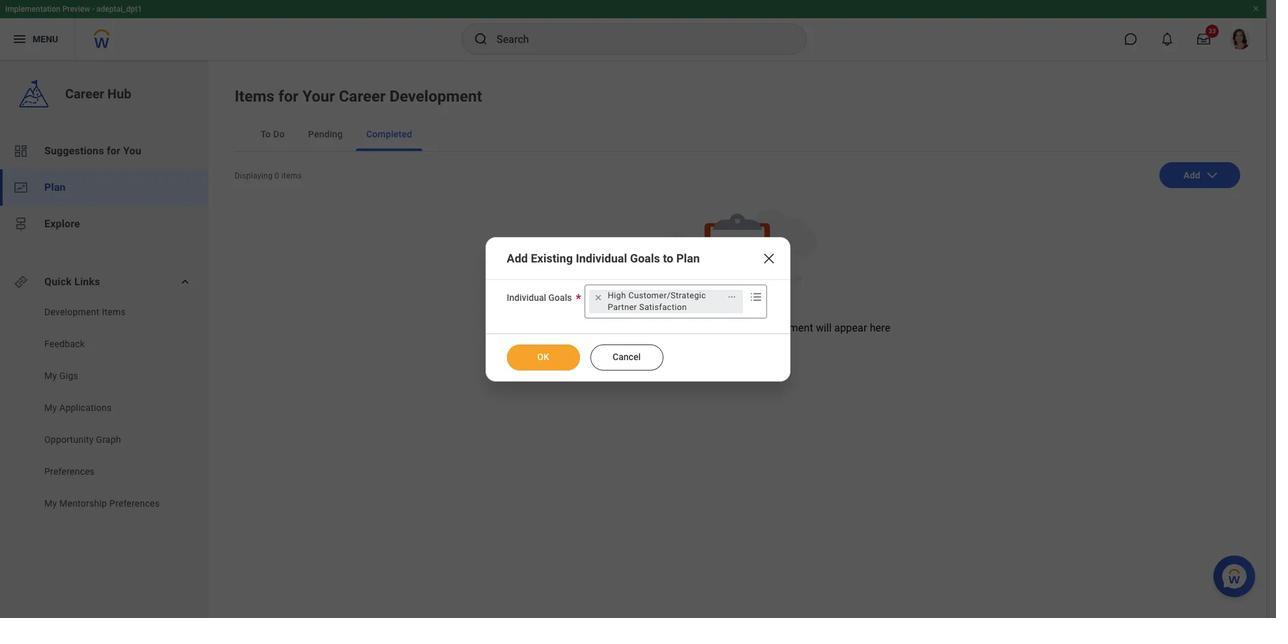 Task type: locate. For each thing, give the bounding box(es) containing it.
1 vertical spatial goals
[[549, 292, 572, 303]]

0 vertical spatial goals
[[630, 251, 660, 265]]

your
[[303, 87, 335, 106]]

items left the "you"
[[585, 322, 611, 334]]

0 vertical spatial for
[[278, 87, 299, 106]]

items for items you complete for your career development will appear here
[[585, 322, 611, 334]]

preferences down opportunity
[[44, 467, 95, 477]]

to do
[[261, 129, 285, 140]]

my left mentorship
[[44, 499, 57, 509]]

completed
[[366, 129, 412, 140]]

customer/strategic
[[629, 290, 706, 300]]

x image
[[762, 251, 777, 266]]

plan right onboarding home icon
[[44, 181, 66, 194]]

for inside 'link'
[[107, 145, 120, 157]]

0 vertical spatial list
[[0, 133, 209, 243]]

preferences link
[[43, 465, 177, 478]]

career
[[65, 86, 104, 102], [339, 87, 386, 106]]

individual down 'add' at the top of page
[[507, 292, 546, 303]]

1 vertical spatial plan
[[676, 251, 700, 265]]

1 horizontal spatial development
[[390, 87, 482, 106]]

for left "your"
[[278, 87, 299, 106]]

goals left the to
[[630, 251, 660, 265]]

for
[[278, 87, 299, 106], [107, 145, 120, 157], [680, 322, 694, 334]]

1 vertical spatial for
[[107, 145, 120, 157]]

development items link
[[43, 306, 177, 319]]

1 vertical spatial list
[[0, 306, 209, 514]]

notifications large image
[[1161, 33, 1174, 46]]

add existing individual goals to plan dialog
[[485, 237, 791, 382]]

add existing individual goals to plan
[[507, 251, 700, 265]]

0 vertical spatial preferences
[[44, 467, 95, 477]]

2 list from the top
[[0, 306, 209, 514]]

timeline milestone image
[[13, 216, 29, 232]]

items you complete for your career development will appear here
[[585, 322, 891, 334]]

appear
[[835, 322, 867, 334]]

career left hub
[[65, 86, 104, 102]]

1 horizontal spatial for
[[278, 87, 299, 106]]

plan inside add existing individual goals to plan dialog
[[676, 251, 700, 265]]

cancel button
[[590, 345, 663, 371]]

items up "to"
[[235, 87, 275, 106]]

2 vertical spatial my
[[44, 499, 57, 509]]

0 horizontal spatial for
[[107, 145, 120, 157]]

1 horizontal spatial plan
[[676, 251, 700, 265]]

my applications
[[44, 403, 112, 413]]

1 horizontal spatial items
[[235, 87, 275, 106]]

development up completed 'button'
[[390, 87, 482, 106]]

1 horizontal spatial career
[[339, 87, 386, 106]]

1 my from the top
[[44, 371, 57, 381]]

mentorship
[[59, 499, 107, 509]]

development
[[390, 87, 482, 106], [44, 307, 99, 317]]

my left gigs
[[44, 371, 57, 381]]

ok
[[537, 352, 549, 362]]

high customer/strategic partner satisfaction, press delete to clear value. option
[[590, 290, 743, 313]]

suggestions
[[44, 145, 104, 157]]

pending
[[308, 129, 343, 140]]

items inside list
[[102, 307, 126, 317]]

1 vertical spatial my
[[44, 403, 57, 413]]

0 vertical spatial my
[[44, 371, 57, 381]]

close environment banner image
[[1252, 5, 1260, 12]]

0 horizontal spatial preferences
[[44, 467, 95, 477]]

2 vertical spatial items
[[585, 322, 611, 334]]

for left your
[[680, 322, 694, 334]]

list containing suggestions for you
[[0, 133, 209, 243]]

1 list from the top
[[0, 133, 209, 243]]

preferences
[[44, 467, 95, 477], [109, 499, 160, 509]]

search image
[[473, 31, 489, 47]]

1 vertical spatial development
[[44, 307, 99, 317]]

tab list containing to do
[[235, 117, 1241, 152]]

add
[[507, 251, 528, 265]]

development up the feedback
[[44, 307, 99, 317]]

0 vertical spatial individual
[[576, 251, 627, 265]]

career right "your"
[[339, 87, 386, 106]]

high customer/strategic partner satisfaction element
[[608, 290, 721, 313]]

list
[[0, 133, 209, 243], [0, 306, 209, 514]]

implementation
[[5, 5, 60, 14]]

for left you
[[107, 145, 120, 157]]

goals
[[630, 251, 660, 265], [549, 292, 572, 303]]

you
[[614, 322, 631, 334]]

0 horizontal spatial individual
[[507, 292, 546, 303]]

suggestions for you link
[[0, 133, 209, 169]]

0 vertical spatial items
[[235, 87, 275, 106]]

applications
[[59, 403, 112, 413]]

2 my from the top
[[44, 403, 57, 413]]

plan
[[44, 181, 66, 194], [676, 251, 700, 265]]

high
[[608, 290, 626, 300]]

individual
[[576, 251, 627, 265], [507, 292, 546, 303]]

goals left x small image
[[549, 292, 572, 303]]

gigs
[[59, 371, 78, 381]]

0 horizontal spatial plan
[[44, 181, 66, 194]]

explore
[[44, 218, 80, 230]]

items for items for your career development
[[235, 87, 275, 106]]

0 horizontal spatial items
[[102, 307, 126, 317]]

my
[[44, 371, 57, 381], [44, 403, 57, 413], [44, 499, 57, 509]]

items
[[235, 87, 275, 106], [102, 307, 126, 317], [585, 322, 611, 334]]

2 vertical spatial for
[[680, 322, 694, 334]]

individual up x small image
[[576, 251, 627, 265]]

1 vertical spatial items
[[102, 307, 126, 317]]

pending button
[[298, 117, 353, 151]]

tab list
[[235, 117, 1241, 152]]

list containing development items
[[0, 306, 209, 514]]

preferences down preferences link
[[109, 499, 160, 509]]

to
[[261, 129, 271, 140]]

items up feedback "link"
[[102, 307, 126, 317]]

partner
[[608, 302, 637, 312]]

displaying
[[235, 171, 273, 181]]

plan right the to
[[676, 251, 700, 265]]

completed button
[[356, 117, 423, 151]]

0 vertical spatial plan
[[44, 181, 66, 194]]

1 vertical spatial preferences
[[109, 499, 160, 509]]

here
[[870, 322, 891, 334]]

2 horizontal spatial items
[[585, 322, 611, 334]]

my down the my gigs
[[44, 403, 57, 413]]

feedback
[[44, 339, 85, 349]]

-
[[92, 5, 95, 14]]

3 my from the top
[[44, 499, 57, 509]]



Task type: vqa. For each thing, say whether or not it's contained in the screenshot.
My Gigs 'My'
yes



Task type: describe. For each thing, give the bounding box(es) containing it.
1 horizontal spatial preferences
[[109, 499, 160, 509]]

implementation preview -   adeptai_dpt1 banner
[[0, 0, 1267, 60]]

x small image
[[592, 291, 605, 304]]

career
[[720, 322, 750, 334]]

my for my gigs
[[44, 371, 57, 381]]

suggestions for you
[[44, 145, 141, 157]]

0 horizontal spatial career
[[65, 86, 104, 102]]

plan link
[[0, 169, 209, 206]]

0 horizontal spatial goals
[[549, 292, 572, 303]]

implementation preview -   adeptai_dpt1
[[5, 5, 142, 14]]

development items
[[44, 307, 126, 317]]

1 horizontal spatial goals
[[630, 251, 660, 265]]

my for my applications
[[44, 403, 57, 413]]

explore link
[[0, 206, 209, 243]]

1 vertical spatial individual
[[507, 292, 546, 303]]

you
[[123, 145, 141, 157]]

my gigs link
[[43, 370, 177, 383]]

0 vertical spatial development
[[390, 87, 482, 106]]

hub
[[107, 86, 131, 102]]

for for you
[[107, 145, 120, 157]]

career hub
[[65, 86, 131, 102]]

cancel
[[613, 352, 641, 362]]

satisfaction
[[639, 302, 687, 312]]

development
[[752, 322, 813, 334]]

for for your
[[278, 87, 299, 106]]

my mentorship preferences
[[44, 499, 160, 509]]

feedback link
[[43, 338, 177, 351]]

your
[[697, 322, 717, 334]]

opportunity graph
[[44, 435, 121, 445]]

adeptai_dpt1
[[97, 5, 142, 14]]

0
[[275, 171, 279, 181]]

opportunity
[[44, 435, 94, 445]]

preview
[[62, 5, 90, 14]]

0 horizontal spatial development
[[44, 307, 99, 317]]

items for your career development
[[235, 87, 482, 106]]

my applications link
[[43, 402, 177, 415]]

1 horizontal spatial individual
[[576, 251, 627, 265]]

dashboard image
[[13, 143, 29, 159]]

2 horizontal spatial for
[[680, 322, 694, 334]]

my mentorship preferences link
[[43, 497, 177, 510]]

do
[[273, 129, 285, 140]]

complete
[[634, 322, 678, 334]]

to
[[663, 251, 674, 265]]

existing
[[531, 251, 573, 265]]

individual goals
[[507, 292, 572, 303]]

plan inside plan link
[[44, 181, 66, 194]]

graph
[[96, 435, 121, 445]]

my gigs
[[44, 371, 78, 381]]

profile logan mcneil element
[[1222, 25, 1259, 53]]

will
[[816, 322, 832, 334]]

prompts image
[[749, 289, 764, 305]]

opportunity graph link
[[43, 434, 177, 447]]

to do button
[[250, 117, 295, 151]]

ok button
[[507, 345, 580, 371]]

related actions image
[[728, 293, 737, 302]]

displaying 0 items
[[235, 171, 302, 181]]

high customer/strategic partner satisfaction
[[608, 290, 706, 312]]

items
[[282, 171, 302, 181]]

my for my mentorship preferences
[[44, 499, 57, 509]]

inbox large image
[[1198, 33, 1211, 46]]

onboarding home image
[[13, 180, 29, 196]]



